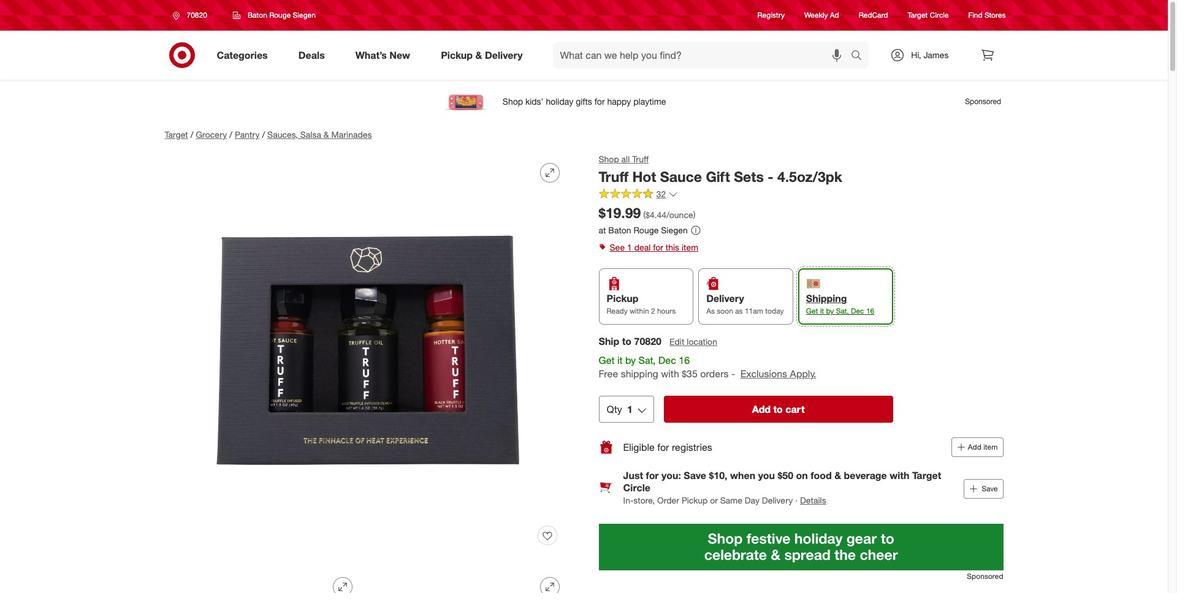 Task type: describe. For each thing, give the bounding box(es) containing it.
pantry
[[235, 129, 260, 140]]

item inside button
[[984, 443, 999, 452]]

qty
[[607, 404, 623, 416]]

exclusions
[[741, 368, 788, 381]]

you
[[759, 470, 776, 482]]

& inside just for you: save $10, when you $50 on food & beverage with target circle in-store, order pickup or same day delivery ∙ details
[[835, 470, 842, 482]]

food
[[811, 470, 832, 482]]

edit
[[670, 337, 685, 347]]

sauces, salsa & marinades link
[[268, 129, 372, 140]]

this
[[666, 243, 680, 253]]

1 vertical spatial advertisement region
[[599, 524, 1004, 571]]

weekly
[[805, 11, 829, 20]]

as
[[736, 307, 743, 316]]

deals link
[[288, 42, 340, 69]]

to for cart
[[774, 404, 783, 416]]

What can we help you find? suggestions appear below search field
[[553, 42, 855, 69]]

exclusions apply. button
[[741, 368, 817, 382]]

16 inside the get it by sat, dec 16 free shipping with $35 orders - exclusions apply.
[[679, 354, 690, 367]]

marinades
[[332, 129, 372, 140]]

32 link
[[599, 188, 679, 202]]

get inside the get it by sat, dec 16 free shipping with $35 orders - exclusions apply.
[[599, 354, 615, 367]]

baton rouge siegen button
[[225, 4, 324, 26]]

11am
[[745, 307, 764, 316]]

get inside shipping get it by sat, dec 16
[[807, 307, 819, 316]]

new
[[390, 49, 411, 61]]

shipping
[[807, 293, 848, 305]]

save button
[[965, 480, 1004, 500]]

qty 1
[[607, 404, 633, 416]]

as
[[707, 307, 715, 316]]

redcard
[[859, 11, 889, 20]]

shop all truff truff hot sauce gift sets - 4.5oz/3pk
[[599, 154, 843, 185]]

just
[[624, 470, 644, 482]]

add for add item
[[969, 443, 982, 452]]

32
[[657, 189, 666, 199]]

edit location
[[670, 337, 718, 347]]

soon
[[717, 307, 734, 316]]

save inside button
[[982, 485, 999, 494]]

image gallery element
[[165, 153, 570, 594]]

same
[[721, 495, 743, 506]]

hours
[[658, 307, 676, 316]]

see 1 deal for this item
[[610, 243, 699, 253]]

see 1 deal for this item link
[[599, 240, 1004, 257]]

in-
[[624, 495, 634, 506]]

$4.44
[[646, 210, 667, 220]]

add for add to cart
[[753, 404, 771, 416]]

target circle link
[[908, 10, 950, 21]]

$19.99
[[599, 204, 641, 221]]

add to cart
[[753, 404, 805, 416]]

shop
[[599, 154, 619, 164]]

order
[[658, 495, 680, 506]]

ready
[[607, 307, 628, 316]]

hi, james
[[912, 50, 949, 60]]

hi,
[[912, 50, 922, 60]]

1 horizontal spatial siegen
[[662, 225, 688, 235]]

shipping
[[621, 368, 659, 381]]

with inside just for you: save $10, when you $50 on food & beverage with target circle in-store, order pickup or same day delivery ∙ details
[[890, 470, 910, 482]]

hot
[[633, 168, 657, 185]]

with inside the get it by sat, dec 16 free shipping with $35 orders - exclusions apply.
[[661, 368, 680, 381]]

search button
[[846, 42, 876, 71]]

ad
[[831, 11, 840, 20]]

grocery
[[196, 129, 227, 140]]

70820 inside dropdown button
[[187, 10, 207, 20]]

grocery link
[[196, 129, 227, 140]]

day
[[745, 495, 760, 506]]

deal
[[635, 243, 651, 253]]

0 vertical spatial for
[[653, 243, 664, 253]]

apply.
[[791, 368, 817, 381]]

pickup ready within 2 hours
[[607, 293, 676, 316]]

at
[[599, 225, 606, 235]]

for for registries
[[658, 442, 670, 454]]

4.5oz/3pk
[[778, 168, 843, 185]]

1 for see
[[628, 243, 632, 253]]

on
[[797, 470, 808, 482]]

pickup & delivery link
[[431, 42, 538, 69]]

details button
[[801, 495, 827, 507]]

circle inside just for you: save $10, when you $50 on food & beverage with target circle in-store, order pickup or same day delivery ∙ details
[[624, 482, 651, 495]]

2 / from the left
[[230, 129, 232, 140]]

target / grocery / pantry / sauces, salsa & marinades
[[165, 129, 372, 140]]

when
[[731, 470, 756, 482]]

sets
[[734, 168, 764, 185]]

add to cart button
[[664, 396, 894, 423]]

pickup for ready
[[607, 293, 639, 305]]

location
[[687, 337, 718, 347]]

$50
[[778, 470, 794, 482]]

sauces,
[[268, 129, 298, 140]]

70820 button
[[165, 4, 220, 26]]

save inside just for you: save $10, when you $50 on food & beverage with target circle in-store, order pickup or same day delivery ∙ details
[[684, 470, 707, 482]]

0 horizontal spatial item
[[682, 243, 699, 253]]

all
[[622, 154, 630, 164]]

target for target circle
[[908, 11, 928, 20]]

target link
[[165, 129, 188, 140]]

2
[[652, 307, 656, 316]]



Task type: locate. For each thing, give the bounding box(es) containing it.
/ right pantry link
[[262, 129, 265, 140]]

get up free
[[599, 354, 615, 367]]

1 right qty at the right of page
[[628, 404, 633, 416]]

target circle
[[908, 11, 950, 20]]

rouge inside baton rouge siegen dropdown button
[[269, 10, 291, 20]]

0 vertical spatial pickup
[[441, 49, 473, 61]]

baton up categories link
[[248, 10, 267, 20]]

today
[[766, 307, 784, 316]]

search
[[846, 50, 876, 62]]

0 horizontal spatial 16
[[679, 354, 690, 367]]

add left cart
[[753, 404, 771, 416]]

save down add item
[[982, 485, 999, 494]]

1 vertical spatial baton
[[609, 225, 632, 235]]

pickup up ready
[[607, 293, 639, 305]]

0 vertical spatial to
[[623, 335, 632, 348]]

truff down shop
[[599, 168, 629, 185]]

pantry link
[[235, 129, 260, 140]]

1 vertical spatial to
[[774, 404, 783, 416]]

2 vertical spatial pickup
[[682, 495, 708, 506]]

orders
[[701, 368, 729, 381]]

truff hot sauce gift sets - 4.5oz/3pk, 1 of 6 image
[[165, 153, 570, 558]]

baton down $19.99
[[609, 225, 632, 235]]

1 vertical spatial get
[[599, 354, 615, 367]]

item
[[682, 243, 699, 253], [984, 443, 999, 452]]

2 horizontal spatial delivery
[[763, 495, 793, 506]]

0 horizontal spatial /
[[191, 129, 194, 140]]

(
[[644, 210, 646, 220]]

16
[[867, 307, 875, 316], [679, 354, 690, 367]]

0 horizontal spatial -
[[732, 368, 736, 381]]

∙
[[796, 495, 798, 506]]

0 horizontal spatial it
[[618, 354, 623, 367]]

1 horizontal spatial /
[[230, 129, 232, 140]]

1
[[628, 243, 632, 253], [628, 404, 633, 416]]

by up shipping
[[626, 354, 636, 367]]

pickup right new
[[441, 49, 473, 61]]

- inside shop all truff truff hot sauce gift sets - 4.5oz/3pk
[[768, 168, 774, 185]]

target left "save" button
[[913, 470, 942, 482]]

with left $35
[[661, 368, 680, 381]]

0 horizontal spatial to
[[623, 335, 632, 348]]

delivery
[[485, 49, 523, 61], [707, 293, 745, 305], [763, 495, 793, 506]]

circle
[[931, 11, 950, 20], [624, 482, 651, 495]]

target for target / grocery / pantry / sauces, salsa & marinades
[[165, 129, 188, 140]]

1 horizontal spatial baton
[[609, 225, 632, 235]]

1 vertical spatial add
[[969, 443, 982, 452]]

0 vertical spatial dec
[[852, 307, 865, 316]]

0 vertical spatial advertisement region
[[155, 87, 1014, 117]]

0 horizontal spatial pickup
[[441, 49, 473, 61]]

1 horizontal spatial delivery
[[707, 293, 745, 305]]

1 vertical spatial sat,
[[639, 354, 656, 367]]

2 vertical spatial target
[[913, 470, 942, 482]]

1 vertical spatial target
[[165, 129, 188, 140]]

0 horizontal spatial dec
[[659, 354, 677, 367]]

2 horizontal spatial &
[[835, 470, 842, 482]]

get
[[807, 307, 819, 316], [599, 354, 615, 367]]

truff right all
[[633, 154, 649, 164]]

0 vertical spatial add
[[753, 404, 771, 416]]

2 horizontal spatial /
[[262, 129, 265, 140]]

save left $10,
[[684, 470, 707, 482]]

0 vertical spatial truff
[[633, 154, 649, 164]]

stores
[[985, 11, 1006, 20]]

/ left pantry link
[[230, 129, 232, 140]]

/ right target link
[[191, 129, 194, 140]]

1 horizontal spatial -
[[768, 168, 774, 185]]

1 vertical spatial it
[[618, 354, 623, 367]]

for inside just for you: save $10, when you $50 on food & beverage with target circle in-store, order pickup or same day delivery ∙ details
[[646, 470, 659, 482]]

dec
[[852, 307, 865, 316], [659, 354, 677, 367]]

1 vertical spatial 70820
[[635, 335, 662, 348]]

1 horizontal spatial truff
[[633, 154, 649, 164]]

0 horizontal spatial truff
[[599, 168, 629, 185]]

0 vertical spatial with
[[661, 368, 680, 381]]

1 vertical spatial delivery
[[707, 293, 745, 305]]

1 horizontal spatial by
[[827, 307, 835, 316]]

with right beverage
[[890, 470, 910, 482]]

1 vertical spatial with
[[890, 470, 910, 482]]

- right the sets
[[768, 168, 774, 185]]

it inside the get it by sat, dec 16 free shipping with $35 orders - exclusions apply.
[[618, 354, 623, 367]]

pickup inside pickup ready within 2 hours
[[607, 293, 639, 305]]

1 horizontal spatial dec
[[852, 307, 865, 316]]

1 right "see"
[[628, 243, 632, 253]]

find
[[969, 11, 983, 20]]

2 horizontal spatial pickup
[[682, 495, 708, 506]]

for left you:
[[646, 470, 659, 482]]

1 vertical spatial 16
[[679, 354, 690, 367]]

0 vertical spatial baton
[[248, 10, 267, 20]]

1 horizontal spatial save
[[982, 485, 999, 494]]

shipping get it by sat, dec 16
[[807, 293, 875, 316]]

1 horizontal spatial to
[[774, 404, 783, 416]]

add
[[753, 404, 771, 416], [969, 443, 982, 452]]

0 vertical spatial 16
[[867, 307, 875, 316]]

advertisement region
[[155, 87, 1014, 117], [599, 524, 1004, 571]]

circle down just
[[624, 482, 651, 495]]

0 vertical spatial -
[[768, 168, 774, 185]]

it down shipping
[[821, 307, 825, 316]]

1 horizontal spatial get
[[807, 307, 819, 316]]

$10,
[[709, 470, 728, 482]]

1 vertical spatial truff
[[599, 168, 629, 185]]

1 vertical spatial dec
[[659, 354, 677, 367]]

gift
[[706, 168, 731, 185]]

0 horizontal spatial with
[[661, 368, 680, 381]]

pickup inside just for you: save $10, when you $50 on food & beverage with target circle in-store, order pickup or same day delivery ∙ details
[[682, 495, 708, 506]]

1 horizontal spatial 70820
[[635, 335, 662, 348]]

pickup for &
[[441, 49, 473, 61]]

categories link
[[206, 42, 283, 69]]

or
[[711, 495, 718, 506]]

0 horizontal spatial siegen
[[293, 10, 316, 20]]

within
[[630, 307, 649, 316]]

1 vertical spatial siegen
[[662, 225, 688, 235]]

/ounce
[[667, 210, 694, 220]]

save
[[684, 470, 707, 482], [982, 485, 999, 494]]

beverage
[[845, 470, 888, 482]]

see
[[610, 243, 625, 253]]

2 vertical spatial &
[[835, 470, 842, 482]]

1 horizontal spatial add
[[969, 443, 982, 452]]

0 vertical spatial 1
[[628, 243, 632, 253]]

baton inside dropdown button
[[248, 10, 267, 20]]

rouge down "("
[[634, 225, 659, 235]]

1 vertical spatial &
[[324, 129, 329, 140]]

by inside shipping get it by sat, dec 16
[[827, 307, 835, 316]]

1 horizontal spatial item
[[984, 443, 999, 452]]

salsa
[[300, 129, 321, 140]]

target up 'hi,'
[[908, 11, 928, 20]]

0 horizontal spatial by
[[626, 354, 636, 367]]

0 horizontal spatial &
[[324, 129, 329, 140]]

what's new
[[356, 49, 411, 61]]

add up "save" button
[[969, 443, 982, 452]]

0 vertical spatial &
[[476, 49, 483, 61]]

weekly ad link
[[805, 10, 840, 21]]

0 vertical spatial circle
[[931, 11, 950, 20]]

eligible for registries
[[624, 442, 713, 454]]

rouge up deals link in the left top of the page
[[269, 10, 291, 20]]

0 vertical spatial delivery
[[485, 49, 523, 61]]

0 vertical spatial rouge
[[269, 10, 291, 20]]

1 vertical spatial item
[[984, 443, 999, 452]]

pickup & delivery
[[441, 49, 523, 61]]

james
[[924, 50, 949, 60]]

1 horizontal spatial rouge
[[634, 225, 659, 235]]

1 horizontal spatial pickup
[[607, 293, 639, 305]]

1 vertical spatial rouge
[[634, 225, 659, 235]]

to left cart
[[774, 404, 783, 416]]

1 vertical spatial circle
[[624, 482, 651, 495]]

- inside the get it by sat, dec 16 free shipping with $35 orders - exclusions apply.
[[732, 368, 736, 381]]

0 vertical spatial 70820
[[187, 10, 207, 20]]

registries
[[672, 442, 713, 454]]

delivery inside just for you: save $10, when you $50 on food & beverage with target circle in-store, order pickup or same day delivery ∙ details
[[763, 495, 793, 506]]

0 vertical spatial save
[[684, 470, 707, 482]]

1 1 from the top
[[628, 243, 632, 253]]

1 vertical spatial by
[[626, 354, 636, 367]]

sat, up shipping
[[639, 354, 656, 367]]

find stores
[[969, 11, 1006, 20]]

sauce
[[661, 168, 703, 185]]

baton rouge siegen
[[248, 10, 316, 20]]

what's new link
[[345, 42, 426, 69]]

1 vertical spatial for
[[658, 442, 670, 454]]

it inside shipping get it by sat, dec 16
[[821, 307, 825, 316]]

it
[[821, 307, 825, 316], [618, 354, 623, 367]]

registry link
[[758, 10, 785, 21]]

&
[[476, 49, 483, 61], [324, 129, 329, 140], [835, 470, 842, 482]]

dec inside the get it by sat, dec 16 free shipping with $35 orders - exclusions apply.
[[659, 354, 677, 367]]

1 vertical spatial pickup
[[607, 293, 639, 305]]

1 horizontal spatial circle
[[931, 11, 950, 20]]

for for you:
[[646, 470, 659, 482]]

sat, inside shipping get it by sat, dec 16
[[837, 307, 849, 316]]

dec inside shipping get it by sat, dec 16
[[852, 307, 865, 316]]

store,
[[634, 495, 655, 506]]

0 vertical spatial get
[[807, 307, 819, 316]]

free
[[599, 368, 619, 381]]

truff hot sauce gift sets - 4.5oz/3pk, 3 of 6 image
[[372, 568, 570, 594]]

1 horizontal spatial it
[[821, 307, 825, 316]]

0 horizontal spatial rouge
[[269, 10, 291, 20]]

0 vertical spatial target
[[908, 11, 928, 20]]

1 for qty
[[628, 404, 633, 416]]

0 horizontal spatial sat,
[[639, 354, 656, 367]]

sat, inside the get it by sat, dec 16 free shipping with $35 orders - exclusions apply.
[[639, 354, 656, 367]]

ship to 70820
[[599, 335, 662, 348]]

deals
[[299, 49, 325, 61]]

1 vertical spatial 1
[[628, 404, 633, 416]]

2 vertical spatial for
[[646, 470, 659, 482]]

what's
[[356, 49, 387, 61]]

3 / from the left
[[262, 129, 265, 140]]

2 1 from the top
[[628, 404, 633, 416]]

0 horizontal spatial 70820
[[187, 10, 207, 20]]

delivery as soon as 11am today
[[707, 293, 784, 316]]

siegen down /ounce at top
[[662, 225, 688, 235]]

- right orders
[[732, 368, 736, 381]]

target inside just for you: save $10, when you $50 on food & beverage with target circle in-store, order pickup or same day delivery ∙ details
[[913, 470, 942, 482]]

truff hot sauce gift sets - 4.5oz/3pk, 2 of 6 image
[[165, 568, 362, 594]]

target left grocery link
[[165, 129, 188, 140]]

edit location button
[[669, 335, 718, 349]]

item right this
[[682, 243, 699, 253]]

rouge
[[269, 10, 291, 20], [634, 225, 659, 235]]

circle left find
[[931, 11, 950, 20]]

pickup left or
[[682, 495, 708, 506]]

0 vertical spatial by
[[827, 307, 835, 316]]

2 vertical spatial delivery
[[763, 495, 793, 506]]

0 horizontal spatial save
[[684, 470, 707, 482]]

add item button
[[952, 438, 1004, 458]]

0 horizontal spatial add
[[753, 404, 771, 416]]

1 horizontal spatial sat,
[[837, 307, 849, 316]]

registry
[[758, 11, 785, 20]]

find stores link
[[969, 10, 1006, 21]]

delivery inside delivery as soon as 11am today
[[707, 293, 745, 305]]

to right ship
[[623, 335, 632, 348]]

delivery inside pickup & delivery link
[[485, 49, 523, 61]]

to
[[623, 335, 632, 348], [774, 404, 783, 416]]

0 horizontal spatial baton
[[248, 10, 267, 20]]

0 vertical spatial item
[[682, 243, 699, 253]]

by inside the get it by sat, dec 16 free shipping with $35 orders - exclusions apply.
[[626, 354, 636, 367]]

0 horizontal spatial delivery
[[485, 49, 523, 61]]

16 inside shipping get it by sat, dec 16
[[867, 307, 875, 316]]

it up free
[[618, 354, 623, 367]]

0 horizontal spatial get
[[599, 354, 615, 367]]

to inside button
[[774, 404, 783, 416]]

details
[[801, 495, 827, 506]]

circle inside target circle link
[[931, 11, 950, 20]]

0 vertical spatial siegen
[[293, 10, 316, 20]]

truff
[[633, 154, 649, 164], [599, 168, 629, 185]]

1 horizontal spatial 16
[[867, 307, 875, 316]]

0 vertical spatial sat,
[[837, 307, 849, 316]]

for right eligible
[[658, 442, 670, 454]]

you:
[[662, 470, 682, 482]]

item up "save" button
[[984, 443, 999, 452]]

at baton rouge siegen
[[599, 225, 688, 235]]

-
[[768, 168, 774, 185], [732, 368, 736, 381]]

categories
[[217, 49, 268, 61]]

get down shipping
[[807, 307, 819, 316]]

siegen up deals
[[293, 10, 316, 20]]

1 horizontal spatial &
[[476, 49, 483, 61]]

1 horizontal spatial with
[[890, 470, 910, 482]]

sat, down shipping
[[837, 307, 849, 316]]

$19.99 ( $4.44 /ounce )
[[599, 204, 696, 221]]

to for 70820
[[623, 335, 632, 348]]

1 vertical spatial save
[[982, 485, 999, 494]]

with
[[661, 368, 680, 381], [890, 470, 910, 482]]

eligible
[[624, 442, 655, 454]]

baton
[[248, 10, 267, 20], [609, 225, 632, 235]]

sponsored
[[968, 572, 1004, 581]]

for left this
[[653, 243, 664, 253]]

ship
[[599, 335, 620, 348]]

siegen inside dropdown button
[[293, 10, 316, 20]]

by down shipping
[[827, 307, 835, 316]]

1 / from the left
[[191, 129, 194, 140]]



Task type: vqa. For each thing, say whether or not it's contained in the screenshot.
'online' in $31.49 reg $34.99 Sale When purchased online
no



